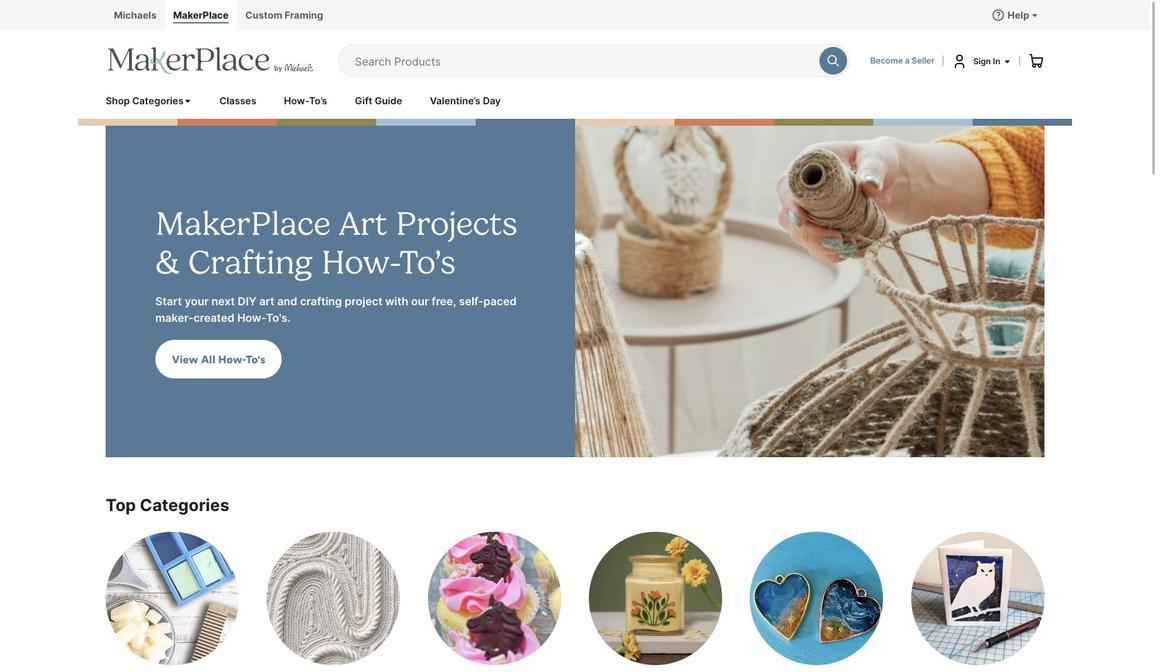 Task type: locate. For each thing, give the bounding box(es) containing it.
michaels
[[114, 9, 157, 21]]

seller
[[912, 55, 935, 66]]

paced
[[484, 294, 517, 308]]

and
[[277, 294, 298, 308]]

valentine's day
[[430, 95, 501, 106]]

become a seller link
[[871, 55, 935, 66]]

gift
[[355, 95, 373, 106]]

how- inside button
[[218, 352, 246, 366]]

art
[[339, 204, 388, 243]]

custom framing
[[245, 9, 323, 21]]

categories right 'top'
[[140, 495, 229, 515]]

created
[[194, 311, 235, 325]]

how- right all
[[218, 352, 246, 366]]

1 vertical spatial makerplace
[[155, 204, 331, 243]]

1 vertical spatial categories
[[140, 495, 229, 515]]

crafting
[[300, 294, 342, 308]]

how- down diy
[[237, 311, 266, 325]]

shop
[[106, 95, 130, 106]]

classes
[[220, 95, 256, 106]]

day
[[483, 95, 501, 106]]

how- up "project" at top
[[322, 242, 400, 282]]

framing
[[285, 9, 323, 21]]

start
[[155, 294, 182, 308]]

search button image
[[827, 54, 840, 68]]

to's
[[309, 95, 327, 106], [400, 242, 456, 282]]

0 vertical spatial to's
[[309, 95, 327, 106]]

valentine's
[[430, 95, 481, 106]]

help link
[[986, 0, 1045, 30]]

0 vertical spatial makerplace
[[173, 9, 229, 21]]

become a seller
[[871, 55, 935, 66]]

lazy load image image
[[575, 126, 1045, 457], [106, 532, 239, 665], [267, 532, 400, 665], [428, 532, 561, 665], [589, 532, 723, 665], [751, 532, 884, 665], [912, 532, 1045, 665]]

makerplace inside makerplace art projects & crafting how-to's
[[155, 204, 331, 243]]

how-to's link
[[284, 94, 327, 108]]

to's up our
[[400, 242, 456, 282]]

free,
[[432, 294, 456, 308]]

all
[[201, 352, 216, 366]]

0 vertical spatial categories
[[132, 95, 184, 106]]

view all how-to's
[[172, 352, 266, 366]]

to's inside how-to's link
[[309, 95, 327, 106]]

art
[[259, 294, 275, 308]]

makerplace for makerplace art projects & crafting how-to's
[[155, 204, 331, 243]]

guide
[[375, 95, 402, 106]]

categories right shop
[[132, 95, 184, 106]]

custom
[[245, 9, 283, 21]]

1 horizontal spatial to's
[[400, 242, 456, 282]]

gift guide link
[[355, 94, 402, 108]]

become
[[871, 55, 903, 66]]

how- inside makerplace art projects & crafting how-to's
[[322, 242, 400, 282]]

to's left gift
[[309, 95, 327, 106]]

makerplace
[[173, 9, 229, 21], [155, 204, 331, 243]]

&
[[155, 242, 180, 282]]

valentine's day link
[[430, 94, 501, 108]]

how- inside start your next diy art and crafting project with our free, self-paced maker-created how-to's.
[[237, 311, 266, 325]]

project
[[345, 294, 383, 308]]

categories
[[132, 95, 184, 106], [140, 495, 229, 515]]

to's.
[[266, 311, 291, 325]]

1 vertical spatial to's
[[400, 242, 456, 282]]

diy
[[238, 294, 257, 308]]

0 horizontal spatial to's
[[309, 95, 327, 106]]

makerplace link
[[165, 0, 237, 30]]

how-
[[284, 95, 309, 106], [322, 242, 400, 282], [237, 311, 266, 325], [218, 352, 246, 366]]



Task type: describe. For each thing, give the bounding box(es) containing it.
to's inside makerplace art projects & crafting how-to's
[[400, 242, 456, 282]]

categories for shop categories
[[132, 95, 184, 106]]

makerplace art projects & crafting how-to's
[[155, 204, 518, 282]]

makerplace for makerplace
[[173, 9, 229, 21]]

projects
[[396, 204, 518, 243]]

view
[[172, 352, 198, 366]]

Search Input field
[[355, 45, 813, 77]]

gift guide
[[355, 95, 402, 106]]

how-to's
[[284, 95, 327, 106]]

makerplace image
[[106, 47, 316, 75]]

categories for top categories
[[140, 495, 229, 515]]

view all how-to's button
[[155, 340, 282, 379]]

shop categories
[[106, 95, 184, 106]]

top
[[106, 495, 136, 515]]

to's
[[246, 352, 266, 366]]

help
[[1008, 9, 1030, 21]]

a
[[905, 55, 910, 66]]

crafting
[[188, 242, 313, 282]]

maker-
[[155, 311, 194, 325]]

michaels link
[[106, 0, 165, 30]]

next
[[212, 294, 235, 308]]

custom framing link
[[237, 0, 332, 30]]

self-
[[459, 294, 484, 308]]

your
[[185, 294, 209, 308]]

with
[[385, 294, 409, 308]]

start your next diy art and crafting project with our free, self-paced maker-created how-to's.
[[155, 294, 517, 325]]

top categories
[[106, 495, 229, 515]]

help button
[[992, 8, 1040, 22]]

how- right classes
[[284, 95, 309, 106]]

our
[[411, 294, 429, 308]]

classes link
[[220, 94, 256, 108]]



Task type: vqa. For each thing, say whether or not it's contained in the screenshot.
bottom Classes & Events
no



